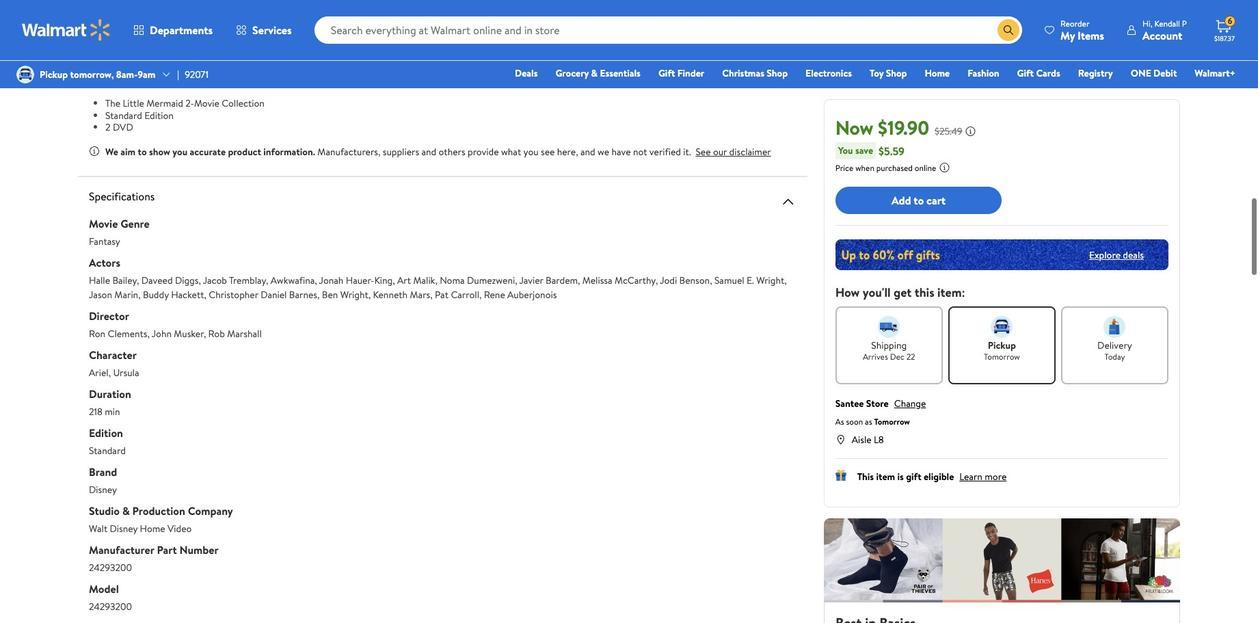 Task type: locate. For each thing, give the bounding box(es) containing it.
1 horizontal spatial pickup
[[988, 339, 1016, 352]]

0 vertical spatial pickup
[[40, 68, 68, 81]]

two
[[320, 44, 336, 57]]

0 horizontal spatial wright,
[[340, 288, 371, 301]]

you right show
[[173, 145, 187, 158]]

0 horizontal spatial the
[[409, 44, 423, 57]]

this right get
[[915, 284, 935, 301]]

0 vertical spatial standard
[[105, 108, 142, 122]]

ariel, left who
[[125, 58, 148, 72]]

classic
[[467, 44, 494, 57]]

deal
[[499, 58, 517, 72]]

gift inside gift cards 'link'
[[1017, 66, 1034, 80]]

and down stunning
[[350, 58, 365, 72]]

0 horizontal spatial pickup
[[40, 68, 68, 81]]

others
[[439, 145, 466, 158]]

$25.49
[[935, 124, 963, 138]]

departments button
[[122, 14, 224, 47]]

1 horizontal spatial edition
[[144, 108, 174, 122]]

debit
[[1154, 66, 1177, 80]]

a left deal
[[493, 58, 497, 72]]

here,
[[557, 145, 578, 158]]

$187.37
[[1215, 34, 1235, 43]]

her down two
[[309, 58, 323, 72]]

this right into
[[129, 44, 144, 57]]

to left cart
[[914, 193, 924, 208]]

1 horizontal spatial she
[[709, 58, 723, 72]]

home
[[925, 66, 950, 80], [140, 521, 165, 535]]

with
[[300, 44, 318, 57], [519, 58, 537, 72]]

1 horizontal spatial her
[[646, 58, 659, 72]]

fashion link
[[962, 66, 1006, 81]]

1 horizontal spatial wright,
[[757, 273, 787, 287]]

she down animated
[[448, 58, 462, 72]]

0 horizontal spatial movie
[[89, 216, 118, 231]]

1 horizontal spatial a
[[493, 58, 497, 72]]

1 shop from the left
[[767, 66, 788, 80]]

1 vertical spatial disney
[[110, 521, 138, 535]]

edition inside the little mermaid 2-movie collection standard edition 2 dvd
[[144, 108, 174, 122]]

0 horizontal spatial edition
[[89, 425, 123, 440]]

ariel, down character
[[89, 366, 111, 379]]

part
[[157, 542, 177, 557]]

ben
[[322, 288, 338, 301]]

1 vertical spatial wright,
[[340, 288, 371, 301]]

jeopardy.
[[89, 72, 127, 86]]

intent image for shipping image
[[878, 316, 900, 338]]

to inside button
[[914, 193, 924, 208]]

deals
[[1123, 248, 1144, 262]]

movie up fantasy on the left top of page
[[89, 216, 118, 231]]

standard up brand
[[89, 444, 126, 457]]

1 horizontal spatial gift
[[1017, 66, 1034, 80]]

1 horizontal spatial &
[[591, 66, 598, 80]]

1 horizontal spatial with
[[519, 58, 537, 72]]

1 vertical spatial standard
[[89, 444, 126, 457]]

art
[[397, 273, 411, 287]]

0 vertical spatial home
[[925, 66, 950, 80]]

& inside grocery & essentials link
[[591, 66, 598, 80]]

product details
[[89, 14, 160, 29]]

0 vertical spatial movie
[[194, 96, 219, 110]]

gift for gift finder
[[659, 66, 675, 80]]

1 you from the left
[[173, 145, 187, 158]]

pickup tomorrow
[[984, 339, 1020, 362]]

1 gift from the left
[[659, 66, 675, 80]]

john
[[152, 327, 172, 340]]

disney down brand
[[89, 482, 117, 496]]

rob
[[208, 327, 225, 340]]

little
[[123, 96, 144, 110]]

and left we
[[581, 145, 595, 158]]

wright, right e. at the top
[[757, 273, 787, 287]]

dive
[[89, 44, 108, 57]]

soon
[[846, 416, 863, 427]]

1 horizontal spatial to
[[914, 193, 924, 208]]

the up deal
[[514, 44, 527, 57]]

intent image for pickup image
[[991, 316, 1013, 338]]

with left an
[[519, 58, 537, 72]]

0 horizontal spatial this
[[129, 44, 144, 57]]

tomorrow down intent image for pickup
[[984, 351, 1020, 362]]

0 vertical spatial wright,
[[757, 273, 787, 287]]

pickup down intent image for pickup
[[988, 339, 1016, 352]]

0 vertical spatial 24293200
[[89, 560, 132, 574]]

0 horizontal spatial she
[[448, 58, 462, 72]]

0 horizontal spatial her
[[309, 58, 323, 72]]

movie down 92071 at the left of page
[[194, 96, 219, 110]]

ursula
[[113, 366, 139, 379]]

brand
[[89, 464, 117, 479]]

0 horizontal spatial a
[[209, 58, 214, 72]]

1 horizontal spatial movie
[[194, 96, 219, 110]]

tomorrow inside santee store change as soon as tomorrow
[[874, 416, 910, 427]]

daveed
[[141, 273, 173, 287]]

0 vertical spatial with
[[300, 44, 318, 57]]

company
[[188, 503, 233, 518]]

this
[[129, 44, 144, 57], [915, 284, 935, 301]]

1 horizontal spatial ariel,
[[125, 58, 148, 72]]

action
[[604, 44, 630, 57]]

life,
[[662, 58, 678, 72]]

min
[[105, 405, 120, 418]]

aisle
[[852, 433, 872, 447]]

& inside movie genre fantasy actors halle bailey, daveed diggs, jacob tremblay, awkwafina, jonah hauer-king, art malik, noma dumezweni, javier bardem, melissa mccarthy, jodi benson, samuel e. wright, jason marin, buddy hackett, christopher daniel barnes, ben wright, kenneth mars, pat carroll, rene auberjonois director ron clements, john musker, rob marshall character ariel, ursula duration 218 min edition standard brand disney studio & production company walt disney home video manufacturer part number 24293200 model 24293200
[[122, 503, 130, 518]]

0 horizontal spatial ariel,
[[89, 366, 111, 379]]

you
[[173, 145, 187, 158], [524, 145, 539, 158]]

24293200 down manufacturer
[[89, 560, 132, 574]]

1 vertical spatial tomorrow
[[874, 416, 910, 427]]

$5.59
[[879, 143, 905, 158]]

tomorrow up l8 on the right of the page
[[874, 416, 910, 427]]

standard inside the little mermaid 2-movie collection standard edition 2 dvd
[[105, 108, 142, 122]]

she right all
[[709, 58, 723, 72]]

shop inside toy shop 'link'
[[886, 66, 907, 80]]

registry
[[1078, 66, 1113, 80]]

santee store change as soon as tomorrow
[[836, 397, 926, 427]]

&
[[591, 66, 598, 80], [122, 503, 130, 518]]

pat
[[435, 288, 449, 301]]

bailey,
[[112, 273, 139, 287]]

home left fashion
[[925, 66, 950, 80]]

fantasy
[[89, 234, 120, 248]]

0 horizontal spatial home
[[140, 521, 165, 535]]

samuel
[[715, 273, 745, 287]]

and up deal
[[496, 44, 511, 57]]

standard inside movie genre fantasy actors halle bailey, daveed diggs, jacob tremblay, awkwafina, jonah hauer-king, art malik, noma dumezweni, javier bardem, melissa mccarthy, jodi benson, samuel e. wright, jason marin, buddy hackett, christopher daniel barnes, ben wright, kenneth mars, pat carroll, rene auberjonois director ron clements, john musker, rob marshall character ariel, ursula duration 218 min edition standard brand disney studio & production company walt disney home video manufacturer part number 24293200 model 24293200
[[89, 444, 126, 457]]

home inside movie genre fantasy actors halle bailey, daveed diggs, jacob tremblay, awkwafina, jonah hauer-king, art malik, noma dumezweni, javier bardem, melissa mccarthy, jodi benson, samuel e. wright, jason marin, buddy hackett, christopher daniel barnes, ben wright, kenneth mars, pat carroll, rene auberjonois director ron clements, john musker, rob marshall character ariel, ursula duration 218 min edition standard brand disney studio & production company walt disney home video manufacturer part number 24293200 model 24293200
[[140, 521, 165, 535]]

all
[[698, 58, 707, 72]]

2 gift from the left
[[1017, 66, 1034, 80]]

price
[[836, 162, 854, 174]]

for
[[194, 58, 207, 72]]

kenneth
[[373, 288, 408, 301]]

mars,
[[410, 288, 433, 301]]

1 a from the left
[[209, 58, 214, 72]]

shop right toy
[[886, 66, 907, 80]]

our
[[713, 145, 727, 158]]

we aim to show you accurate product information. manufacturers, suppliers and others provide what you see here, and we have not verified it. see our disclaimer
[[105, 145, 771, 158]]

as
[[865, 416, 872, 427]]

the up all
[[705, 44, 719, 57]]

explore
[[1089, 248, 1121, 262]]

on
[[232, 58, 242, 72]]

1 vertical spatial movie
[[89, 216, 118, 231]]

knows,
[[726, 58, 754, 72]]

cart
[[927, 193, 946, 208]]

1 vertical spatial pickup
[[988, 339, 1016, 352]]

the right —
[[409, 44, 423, 57]]

0 horizontal spatial &
[[122, 503, 130, 518]]

walmart image
[[22, 19, 111, 41]]

shop right the in
[[767, 66, 788, 80]]

0 horizontal spatial you
[[173, 145, 187, 158]]

dec
[[890, 351, 905, 362]]

home down production
[[140, 521, 165, 535]]

1 vertical spatial to
[[914, 193, 924, 208]]

1 vertical spatial edition
[[89, 425, 123, 440]]

you left see
[[524, 145, 539, 158]]

0 horizontal spatial gift
[[659, 66, 675, 80]]

standard up aim
[[105, 108, 142, 122]]

1 vertical spatial with
[[519, 58, 537, 72]]

risking
[[368, 58, 396, 72]]

pickup for pickup tomorrow
[[988, 339, 1016, 352]]

gift left cards
[[1017, 66, 1034, 80]]

edition down min
[[89, 425, 123, 440]]

2 24293200 from the top
[[89, 599, 132, 613]]

 image
[[16, 66, 34, 83]]

an
[[540, 58, 550, 72]]

learn more about strikethrough prices image
[[965, 126, 976, 137]]

movie genre fantasy actors halle bailey, daveed diggs, jacob tremblay, awkwafina, jonah hauer-king, art malik, noma dumezweni, javier bardem, melissa mccarthy, jodi benson, samuel e. wright, jason marin, buddy hackett, christopher daniel barnes, ben wright, kenneth mars, pat carroll, rene auberjonois director ron clements, john musker, rob marshall character ariel, ursula duration 218 min edition standard brand disney studio & production company walt disney home video manufacturer part number 24293200 model 24293200
[[89, 216, 787, 613]]

disney up manufacturer
[[110, 521, 138, 535]]

her down reimagining.
[[646, 58, 659, 72]]

dumezweni,
[[467, 273, 517, 287]]

stunning
[[338, 44, 375, 57]]

pickup left tomorrow,
[[40, 68, 68, 81]]

gift left finder
[[659, 66, 675, 80]]

add to cart
[[892, 193, 946, 208]]

genre
[[120, 216, 150, 231]]

24293200 down model
[[89, 599, 132, 613]]

shop inside christmas shop link
[[767, 66, 788, 80]]

product
[[228, 145, 261, 158]]

edition right little
[[144, 108, 174, 122]]

1 vertical spatial 24293200
[[89, 599, 132, 613]]

christopher
[[209, 288, 258, 301]]

1 horizontal spatial shop
[[886, 66, 907, 80]]

studio
[[89, 503, 120, 518]]

up to sixty percent off deals. shop now. image
[[836, 239, 1169, 270]]

specifications image
[[780, 193, 797, 210]]

0 vertical spatial edition
[[144, 108, 174, 122]]

gift inside gift finder link
[[659, 66, 675, 80]]

provide
[[468, 145, 499, 158]]

0 vertical spatial ariel,
[[125, 58, 148, 72]]

1 horizontal spatial the
[[514, 44, 527, 57]]

we
[[105, 145, 118, 158]]

& right studio
[[122, 503, 130, 518]]

2 shop from the left
[[886, 66, 907, 80]]

0 vertical spatial this
[[129, 44, 144, 57]]

to right aim
[[138, 145, 147, 158]]

a right for
[[209, 58, 214, 72]]

1 vertical spatial this
[[915, 284, 935, 301]]

& right sea
[[591, 66, 598, 80]]

1 horizontal spatial you
[[524, 145, 539, 158]]

0 vertical spatial to
[[138, 145, 147, 158]]

1 vertical spatial home
[[140, 521, 165, 535]]

0 vertical spatial tomorrow
[[984, 351, 1020, 362]]

model
[[89, 581, 119, 596]]

disclaimer
[[729, 145, 771, 158]]

pickup
[[40, 68, 68, 81], [988, 339, 1016, 352]]

0 horizontal spatial tomorrow
[[874, 416, 910, 427]]

see
[[696, 145, 711, 158]]

wright, down hauer-
[[340, 288, 371, 301]]

1 vertical spatial ariel,
[[89, 366, 111, 379]]

online
[[915, 162, 937, 174]]

collection
[[222, 96, 265, 110]]

with left two
[[300, 44, 318, 57]]

pickup inside pickup tomorrow
[[988, 339, 1016, 352]]

2 horizontal spatial the
[[705, 44, 719, 57]]

carroll,
[[451, 288, 482, 301]]

price when purchased online
[[836, 162, 937, 174]]

0 vertical spatial &
[[591, 66, 598, 80]]

director
[[89, 308, 129, 323]]

movie
[[194, 96, 219, 110], [89, 216, 118, 231]]

items
[[1078, 28, 1104, 43]]

awkwafina,
[[271, 273, 317, 287]]

save
[[855, 144, 873, 157]]

0 horizontal spatial shop
[[767, 66, 788, 80]]

1 vertical spatial &
[[122, 503, 130, 518]]

sea
[[569, 58, 582, 72]]



Task type: vqa. For each thing, say whether or not it's contained in the screenshot.
3 for 3 hr or less $14.95 $5.00
no



Task type: describe. For each thing, give the bounding box(es) containing it.
gifting made easy image
[[836, 470, 846, 481]]

1 horizontal spatial home
[[925, 66, 950, 80]]

it.
[[683, 145, 691, 158]]

this
[[857, 470, 874, 484]]

product
[[89, 14, 127, 29]]

animated
[[426, 44, 465, 57]]

musker,
[[174, 327, 206, 340]]

legal information image
[[939, 162, 950, 173]]

heart
[[325, 58, 348, 72]]

explore deals
[[1089, 248, 1144, 262]]

pickup for pickup tomorrow, 8am-9am
[[40, 68, 68, 81]]

bardem,
[[546, 273, 580, 287]]

information.
[[264, 145, 315, 158]]

Walmart Site-Wide search field
[[314, 16, 1022, 44]]

6 $187.37
[[1215, 15, 1235, 43]]

gift for gift cards
[[1017, 66, 1034, 80]]

edition inside movie genre fantasy actors halle bailey, daveed diggs, jacob tremblay, awkwafina, jonah hauer-king, art malik, noma dumezweni, javier bardem, melissa mccarthy, jodi benson, samuel e. wright, jason marin, buddy hackett, christopher daniel barnes, ben wright, kenneth mars, pat carroll, rene auberjonois director ron clements, john musker, rob marshall character ariel, ursula duration 218 min edition standard brand disney studio & production company walt disney home video manufacturer part number 24293200 model 24293200
[[89, 425, 123, 440]]

diggs,
[[175, 273, 201, 287]]

shipping arrives dec 22
[[863, 339, 915, 362]]

1 horizontal spatial this
[[915, 284, 935, 301]]

cards
[[1036, 66, 1061, 80]]

1 24293200 from the top
[[89, 560, 132, 574]]

longs
[[170, 58, 192, 72]]

2-
[[186, 96, 194, 110]]

hi,
[[1143, 17, 1153, 29]]

barnes,
[[289, 288, 320, 301]]

2 you from the left
[[524, 145, 539, 158]]

malik,
[[413, 273, 438, 287]]

shop for christmas shop
[[767, 66, 788, 80]]

0 horizontal spatial with
[[300, 44, 318, 57]]

explore deals link
[[1084, 242, 1150, 267]]

suppliers
[[383, 145, 419, 158]]

now $19.90
[[836, 114, 929, 141]]

noma
[[440, 273, 465, 287]]

mermaid
[[146, 96, 183, 110]]

|
[[177, 68, 179, 81]]

santee
[[836, 397, 864, 410]]

ariel, inside dive into this beloved undersea musical adventure with two stunning films — the animated classic and the breathtaking live-action reimagining. join the spirited mermaid princess ariel, who longs for a life on land. following her heart and risking everything, she makes a deal with an evil sea witch, putting her life, and all she knows, in jeopardy.
[[125, 58, 148, 72]]

as
[[836, 416, 844, 427]]

0 horizontal spatial to
[[138, 145, 147, 158]]

movie inside movie genre fantasy actors halle bailey, daveed diggs, jacob tremblay, awkwafina, jonah hauer-king, art malik, noma dumezweni, javier bardem, melissa mccarthy, jodi benson, samuel e. wright, jason marin, buddy hackett, christopher daniel barnes, ben wright, kenneth mars, pat carroll, rene auberjonois director ron clements, john musker, rob marshall character ariel, ursula duration 218 min edition standard brand disney studio & production company walt disney home video manufacturer part number 24293200 model 24293200
[[89, 216, 118, 231]]

one debit
[[1131, 66, 1177, 80]]

1 the from the left
[[409, 44, 423, 57]]

who
[[150, 58, 167, 72]]

number
[[180, 542, 219, 557]]

ron
[[89, 327, 105, 340]]

eligible
[[924, 470, 954, 484]]

shop for toy shop
[[886, 66, 907, 80]]

2 a from the left
[[493, 58, 497, 72]]

and left "others"
[[422, 145, 437, 158]]

movie inside the little mermaid 2-movie collection standard edition 2 dvd
[[194, 96, 219, 110]]

p
[[1182, 17, 1187, 29]]

makes
[[464, 58, 490, 72]]

2 she from the left
[[709, 58, 723, 72]]

into
[[110, 44, 127, 57]]

gift cards link
[[1011, 66, 1067, 81]]

purchased
[[877, 162, 913, 174]]

gift
[[906, 470, 922, 484]]

ariel, inside movie genre fantasy actors halle bailey, daveed diggs, jacob tremblay, awkwafina, jonah hauer-king, art malik, noma dumezweni, javier bardem, melissa mccarthy, jodi benson, samuel e. wright, jason marin, buddy hackett, christopher daniel barnes, ben wright, kenneth mars, pat carroll, rene auberjonois director ron clements, john musker, rob marshall character ariel, ursula duration 218 min edition standard brand disney studio & production company walt disney home video manufacturer part number 24293200 model 24293200
[[89, 366, 111, 379]]

finder
[[678, 66, 705, 80]]

product details image
[[780, 19, 797, 36]]

spirited
[[722, 44, 754, 57]]

3 the from the left
[[705, 44, 719, 57]]

$19.90
[[878, 114, 929, 141]]

hauer-
[[346, 273, 374, 287]]

javier
[[519, 273, 544, 287]]

arrives
[[863, 351, 888, 362]]

and left all
[[680, 58, 695, 72]]

search icon image
[[1003, 25, 1014, 36]]

essentials
[[600, 66, 641, 80]]

services
[[252, 23, 292, 38]]

kendall
[[1155, 17, 1180, 29]]

now
[[836, 114, 874, 141]]

toy shop
[[870, 66, 907, 80]]

deals
[[515, 66, 538, 80]]

musical
[[222, 44, 253, 57]]

christmas
[[722, 66, 765, 80]]

Search search field
[[314, 16, 1022, 44]]

see
[[541, 145, 555, 158]]

verified
[[650, 145, 681, 158]]

2 the from the left
[[514, 44, 527, 57]]

intent image for delivery image
[[1104, 316, 1126, 338]]

aim
[[121, 145, 136, 158]]

services button
[[224, 14, 303, 47]]

manufacturer
[[89, 542, 154, 557]]

6
[[1228, 15, 1233, 27]]

what
[[501, 145, 521, 158]]

undersea
[[182, 44, 219, 57]]

1 horizontal spatial tomorrow
[[984, 351, 1020, 362]]

add to cart button
[[836, 187, 1002, 214]]

change
[[894, 397, 926, 410]]

reimagining.
[[632, 44, 684, 57]]

gift finder
[[659, 66, 705, 80]]

1 she from the left
[[448, 58, 462, 72]]

2 her from the left
[[646, 58, 659, 72]]

live-
[[586, 44, 604, 57]]

this inside dive into this beloved undersea musical adventure with two stunning films — the animated classic and the breathtaking live-action reimagining. join the spirited mermaid princess ariel, who longs for a life on land. following her heart and risking everything, she makes a deal with an evil sea witch, putting her life, and all she knows, in jeopardy.
[[129, 44, 144, 57]]

production
[[132, 503, 185, 518]]

you save $5.59
[[838, 143, 905, 158]]

walmart+
[[1195, 66, 1236, 80]]

when
[[856, 162, 875, 174]]

everything,
[[398, 58, 445, 72]]

princess
[[89, 58, 123, 72]]

store
[[866, 397, 889, 410]]

electronics link
[[800, 66, 858, 81]]

1 her from the left
[[309, 58, 323, 72]]

in
[[757, 58, 764, 72]]

accurate
[[190, 145, 226, 158]]

evil
[[552, 58, 566, 72]]

following
[[267, 58, 307, 72]]

buddy
[[143, 288, 169, 301]]

hi, kendall p account
[[1143, 17, 1187, 43]]

witch,
[[584, 58, 610, 72]]

my
[[1061, 28, 1075, 43]]

0 vertical spatial disney
[[89, 482, 117, 496]]

account
[[1143, 28, 1183, 43]]



